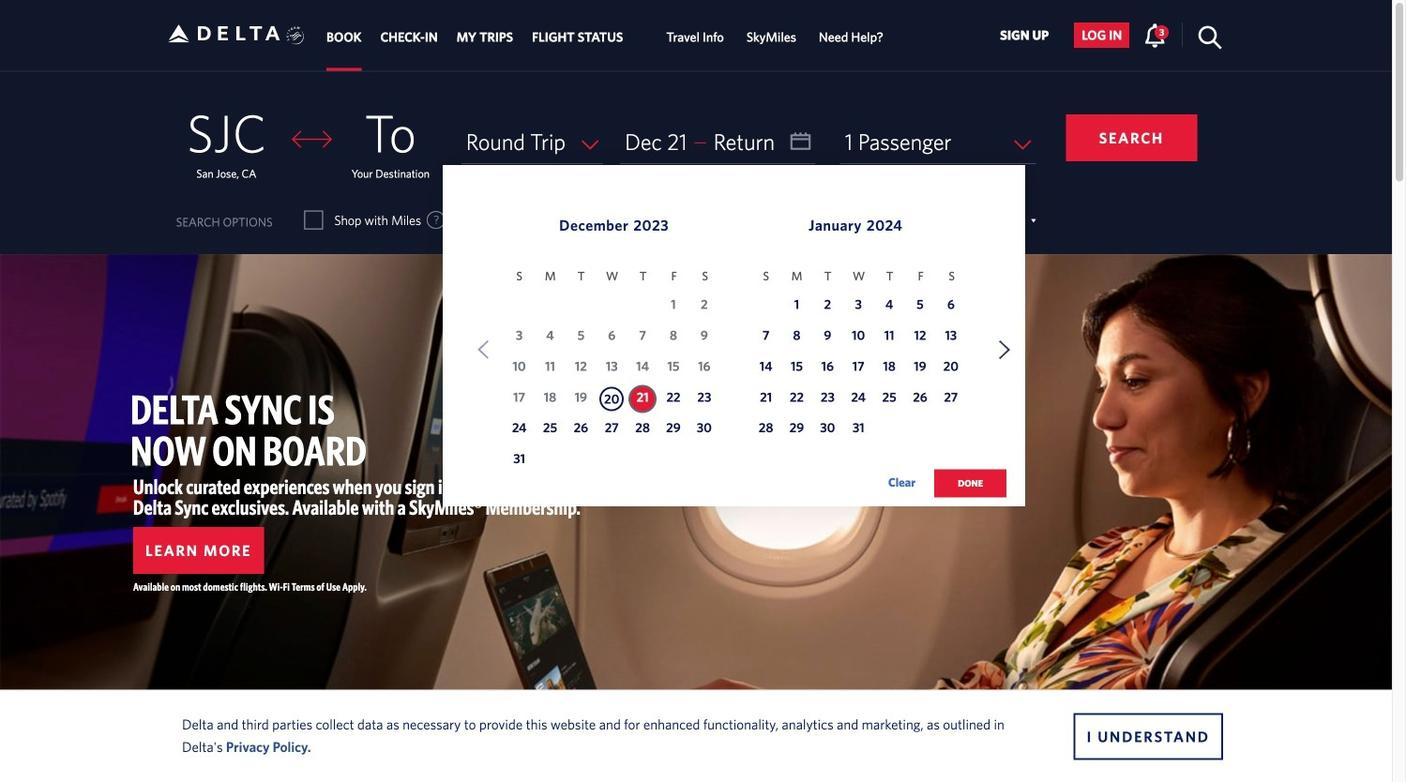 Task type: describe. For each thing, give the bounding box(es) containing it.
calendar expanded, use arrow keys to select date application
[[443, 165, 1025, 517]]

skyteam image
[[286, 6, 305, 65]]

4 image
[[648, 778, 673, 782]]



Task type: vqa. For each thing, say whether or not it's contained in the screenshot.
field
yes



Task type: locate. For each thing, give the bounding box(es) containing it.
None text field
[[620, 120, 816, 164]]

None checkbox
[[305, 211, 322, 230]]

None checkbox
[[640, 211, 657, 230]]

tab list
[[317, 0, 895, 71]]

delta air lines image
[[168, 4, 280, 63]]

None field
[[461, 120, 603, 164], [840, 120, 1036, 164], [461, 120, 603, 164], [840, 120, 1036, 164]]



